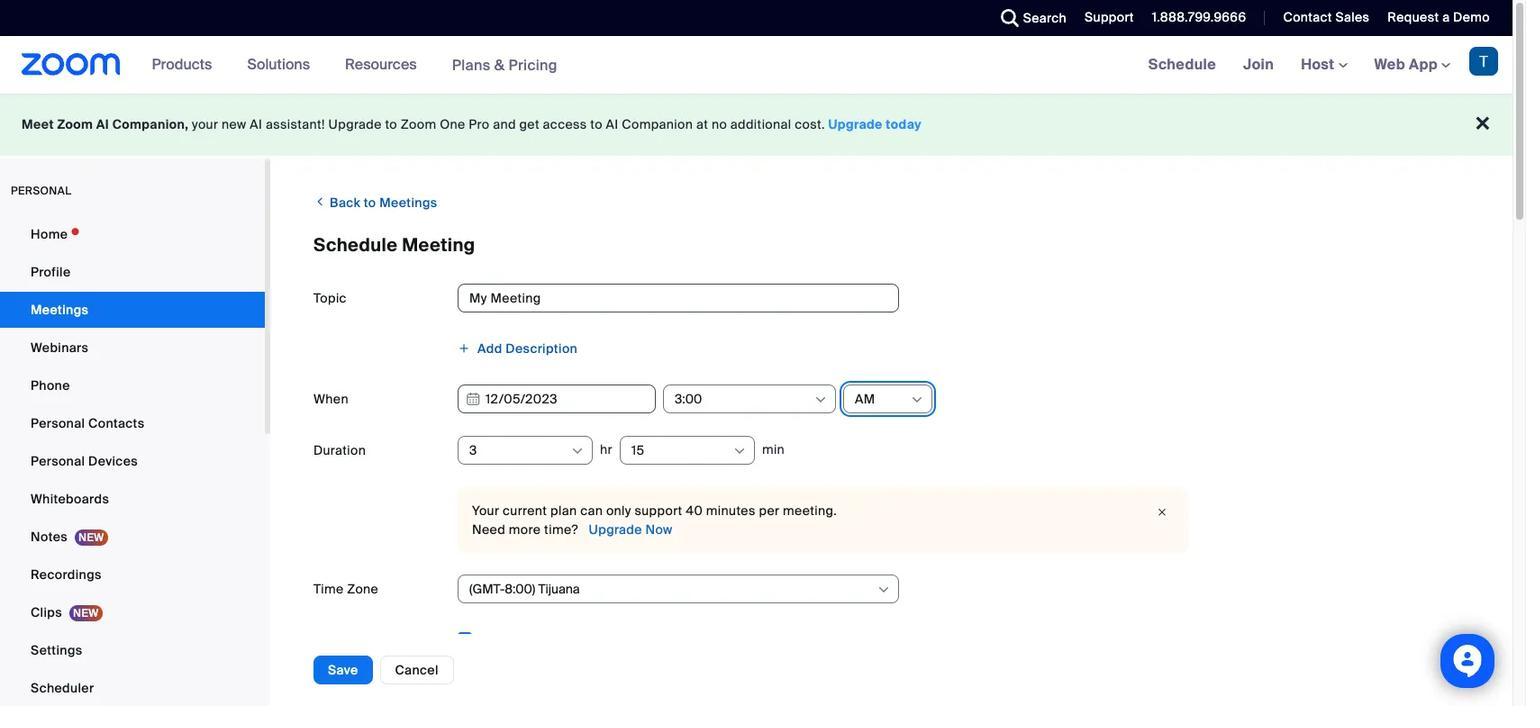 Task type: describe. For each thing, give the bounding box(es) containing it.
description
[[506, 341, 578, 357]]

time zone
[[314, 581, 379, 597]]

scheduler link
[[0, 670, 265, 706]]

profile
[[31, 264, 71, 280]]

one
[[440, 116, 466, 132]]

need
[[472, 522, 506, 538]]

upgrade today link
[[829, 116, 922, 132]]

join
[[1244, 55, 1274, 74]]

2 horizontal spatial to
[[591, 116, 603, 132]]

meet
[[22, 116, 54, 132]]

time
[[314, 581, 344, 597]]

plan
[[551, 503, 577, 519]]

request
[[1388, 9, 1439, 25]]

contacts
[[88, 415, 145, 432]]

your
[[472, 503, 500, 519]]

companion,
[[112, 116, 189, 132]]

recordings
[[31, 567, 102, 583]]

search
[[1023, 10, 1067, 26]]

1.888.799.9666 button up "schedule" link
[[1152, 9, 1247, 25]]

request a demo
[[1388, 9, 1490, 25]]

phone
[[31, 378, 70, 394]]

0 horizontal spatial upgrade
[[328, 116, 382, 132]]

devices
[[88, 453, 138, 469]]

hr
[[600, 441, 613, 458]]

your
[[192, 116, 218, 132]]

resources button
[[345, 36, 425, 94]]

solutions button
[[247, 36, 318, 94]]

whiteboards
[[31, 491, 109, 507]]

personal contacts link
[[0, 406, 265, 442]]

sales
[[1336, 9, 1370, 25]]

left image
[[314, 193, 327, 211]]

&
[[494, 55, 505, 74]]

profile link
[[0, 254, 265, 290]]

and
[[493, 116, 516, 132]]

2 horizontal spatial upgrade
[[829, 116, 883, 132]]

new
[[222, 116, 247, 132]]

now
[[646, 522, 673, 538]]

support
[[1085, 9, 1134, 25]]

15 button
[[632, 437, 732, 464]]

plans
[[452, 55, 491, 74]]

1 vertical spatial show options image
[[733, 444, 747, 459]]

zone
[[347, 581, 379, 597]]

when
[[314, 391, 349, 407]]

personal for personal contacts
[[31, 415, 85, 432]]

plans & pricing
[[452, 55, 558, 74]]

products button
[[152, 36, 220, 94]]

meeting.
[[783, 503, 837, 519]]

more
[[509, 522, 541, 538]]

add
[[478, 341, 503, 357]]

duration
[[314, 442, 366, 459]]

show options image for am
[[910, 393, 925, 407]]

your current plan can only support 40 minutes per meeting. need more time? upgrade now
[[472, 503, 837, 538]]

demo
[[1454, 9, 1490, 25]]

personal for personal devices
[[31, 453, 85, 469]]

resources
[[345, 55, 417, 74]]

topic
[[314, 290, 347, 306]]

personal contacts
[[31, 415, 145, 432]]

pro
[[469, 116, 490, 132]]

notes link
[[0, 519, 265, 555]]

0 vertical spatial show options image
[[814, 393, 828, 407]]

show options image for 3
[[570, 444, 585, 459]]

1 horizontal spatial show options image
[[877, 583, 891, 597]]

select start time text field
[[675, 386, 813, 413]]

contact
[[1284, 9, 1333, 25]]

back to meetings
[[327, 195, 438, 211]]

profile picture image
[[1470, 47, 1499, 76]]

companion
[[622, 116, 693, 132]]

time?
[[544, 522, 578, 538]]

host button
[[1301, 55, 1348, 74]]

1 horizontal spatial to
[[385, 116, 397, 132]]

back
[[330, 195, 361, 211]]

notes
[[31, 529, 68, 545]]

at
[[697, 116, 708, 132]]

phone link
[[0, 368, 265, 404]]

no
[[712, 116, 727, 132]]

save button
[[314, 656, 373, 685]]

am button
[[855, 386, 909, 413]]

cancel
[[395, 662, 439, 679]]

home
[[31, 226, 68, 242]]

clips
[[31, 605, 62, 621]]

join link
[[1230, 36, 1288, 94]]

scheduler
[[31, 680, 94, 697]]

back to meetings link
[[314, 187, 438, 217]]

Topic text field
[[458, 284, 899, 313]]

0 horizontal spatial to
[[364, 195, 376, 211]]

today
[[886, 116, 922, 132]]



Task type: vqa. For each thing, say whether or not it's contained in the screenshot.
Support
yes



Task type: locate. For each thing, give the bounding box(es) containing it.
per
[[759, 503, 780, 519]]

show options image left min
[[733, 444, 747, 459]]

meetings navigation
[[1135, 36, 1513, 95]]

show options image left am
[[814, 393, 828, 407]]

whiteboards link
[[0, 481, 265, 517]]

2 ai from the left
[[250, 116, 262, 132]]

1.888.799.9666 button up join
[[1139, 0, 1251, 36]]

ai left companion
[[606, 116, 619, 132]]

app
[[1409, 55, 1438, 74]]

clips link
[[0, 595, 265, 631]]

host
[[1301, 55, 1339, 74]]

0 horizontal spatial ai
[[96, 116, 109, 132]]

only
[[606, 503, 631, 519]]

2 horizontal spatial ai
[[606, 116, 619, 132]]

1 horizontal spatial meetings
[[380, 195, 438, 211]]

0 vertical spatial show options image
[[910, 393, 925, 407]]

add image
[[458, 342, 470, 355]]

3 button
[[469, 437, 570, 464]]

to right access
[[591, 116, 603, 132]]

upgrade down product information navigation
[[328, 116, 382, 132]]

1 ai from the left
[[96, 116, 109, 132]]

to down resources dropdown button
[[385, 116, 397, 132]]

support link
[[1071, 0, 1139, 36], [1085, 9, 1134, 25]]

0 vertical spatial personal
[[31, 415, 85, 432]]

ai right the new
[[250, 116, 262, 132]]

cost.
[[795, 116, 825, 132]]

zoom
[[57, 116, 93, 132], [401, 116, 437, 132]]

1.888.799.9666 button
[[1139, 0, 1251, 36], [1152, 9, 1247, 25]]

meetings up webinars
[[31, 302, 89, 318]]

add description button
[[458, 335, 578, 362]]

solutions
[[247, 55, 310, 74]]

upgrade right "cost."
[[829, 116, 883, 132]]

web app
[[1375, 55, 1438, 74]]

0 vertical spatial meetings
[[380, 195, 438, 211]]

meetings link
[[0, 292, 265, 328]]

am
[[855, 391, 875, 407]]

upgrade down only
[[589, 522, 642, 538]]

15
[[632, 442, 645, 459]]

save
[[328, 662, 358, 679]]

meet zoom ai companion, your new ai assistant! upgrade to zoom one pro and get access to ai companion at no additional cost. upgrade today
[[22, 116, 922, 132]]

minutes
[[706, 503, 756, 519]]

banner
[[0, 36, 1513, 95]]

pricing
[[509, 55, 558, 74]]

ai left companion,
[[96, 116, 109, 132]]

zoom logo image
[[22, 53, 120, 76]]

schedule down 1.888.799.9666 on the right of the page
[[1149, 55, 1217, 74]]

settings link
[[0, 633, 265, 669]]

personal devices
[[31, 453, 138, 469]]

0 horizontal spatial show options image
[[733, 444, 747, 459]]

personal up whiteboards
[[31, 453, 85, 469]]

home link
[[0, 216, 265, 252]]

request a demo link
[[1375, 0, 1513, 36], [1388, 9, 1490, 25]]

webinars link
[[0, 330, 265, 366]]

meet zoom ai companion, footer
[[0, 94, 1513, 156]]

1 vertical spatial personal
[[31, 453, 85, 469]]

select time zone text field
[[469, 576, 876, 603]]

1 horizontal spatial upgrade
[[589, 522, 642, 538]]

0 horizontal spatial schedule
[[314, 233, 398, 257]]

products
[[152, 55, 212, 74]]

close image
[[1152, 504, 1173, 522]]

meetings
[[380, 195, 438, 211], [31, 302, 89, 318]]

0 horizontal spatial meetings
[[31, 302, 89, 318]]

zoom right meet
[[57, 116, 93, 132]]

1 vertical spatial show options image
[[570, 444, 585, 459]]

upgrade now link
[[586, 522, 673, 538]]

additional
[[731, 116, 792, 132]]

When text field
[[458, 385, 656, 414]]

can
[[580, 503, 603, 519]]

to right the 'back'
[[364, 195, 376, 211]]

40
[[686, 503, 703, 519]]

1 horizontal spatial show options image
[[814, 393, 828, 407]]

2 personal from the top
[[31, 453, 85, 469]]

1 horizontal spatial zoom
[[401, 116, 437, 132]]

contact sales
[[1284, 9, 1370, 25]]

2 horizontal spatial show options image
[[910, 393, 925, 407]]

3 ai from the left
[[606, 116, 619, 132]]

personal down phone
[[31, 415, 85, 432]]

1 zoom from the left
[[57, 116, 93, 132]]

1 vertical spatial meetings
[[31, 302, 89, 318]]

product information navigation
[[138, 36, 571, 95]]

schedule
[[1149, 55, 1217, 74], [314, 233, 398, 257]]

banner containing products
[[0, 36, 1513, 95]]

1 horizontal spatial ai
[[250, 116, 262, 132]]

1 personal from the top
[[31, 415, 85, 432]]

schedule link
[[1135, 36, 1230, 94]]

0 horizontal spatial show options image
[[570, 444, 585, 459]]

personal menu menu
[[0, 216, 265, 706]]

a
[[1443, 9, 1450, 25]]

schedule down the 'back'
[[314, 233, 398, 257]]

0 horizontal spatial zoom
[[57, 116, 93, 132]]

meetings up schedule meeting
[[380, 195, 438, 211]]

web app button
[[1375, 55, 1451, 74]]

zoom left the one
[[401, 116, 437, 132]]

schedule meeting
[[314, 233, 475, 257]]

personal
[[11, 184, 72, 198]]

2 vertical spatial show options image
[[877, 583, 891, 597]]

web
[[1375, 55, 1406, 74]]

1 horizontal spatial schedule
[[1149, 55, 1217, 74]]

schedule for schedule
[[1149, 55, 1217, 74]]

upgrade inside your current plan can only support 40 minutes per meeting. need more time? upgrade now
[[589, 522, 642, 538]]

schedule for schedule meeting
[[314, 233, 398, 257]]

1 vertical spatial schedule
[[314, 233, 398, 257]]

settings
[[31, 642, 82, 659]]

personal devices link
[[0, 443, 265, 479]]

current
[[503, 503, 547, 519]]

2 zoom from the left
[[401, 116, 437, 132]]

0 vertical spatial schedule
[[1149, 55, 1217, 74]]

show options image
[[910, 393, 925, 407], [570, 444, 585, 459], [877, 583, 891, 597]]

contact sales link
[[1270, 0, 1375, 36], [1284, 9, 1370, 25]]

meeting
[[402, 233, 475, 257]]

plans & pricing link
[[452, 55, 558, 74], [452, 55, 558, 74]]

assistant!
[[266, 116, 325, 132]]

schedule inside "schedule" link
[[1149, 55, 1217, 74]]

support
[[635, 503, 683, 519]]

to
[[385, 116, 397, 132], [591, 116, 603, 132], [364, 195, 376, 211]]

3
[[469, 442, 477, 459]]

add description
[[478, 341, 578, 357]]

show options image
[[814, 393, 828, 407], [733, 444, 747, 459]]

meetings inside personal menu menu
[[31, 302, 89, 318]]

search button
[[987, 0, 1071, 36]]



